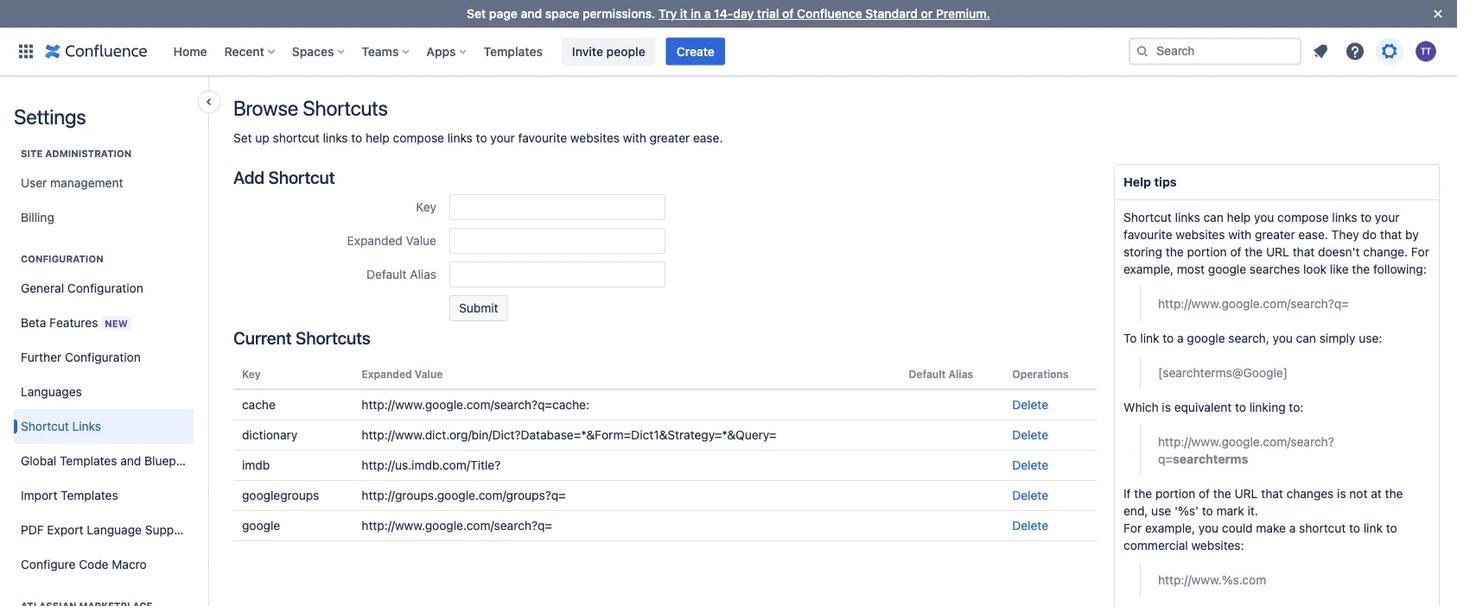 Task type: vqa. For each thing, say whether or not it's contained in the screenshot.
the top Shortcuts
yes



Task type: describe. For each thing, give the bounding box(es) containing it.
shortcuts for current shortcuts
[[296, 328, 371, 348]]

of inside if the portion of the url that changes is not at the end, use '%s' to mark it. for example, you could make a shortcut to link to commercial websites:
[[1199, 487, 1210, 501]]

0 vertical spatial a
[[704, 6, 711, 21]]

confluence
[[797, 6, 863, 21]]

1 vertical spatial can
[[1296, 332, 1317, 346]]

Search field
[[1129, 38, 1302, 65]]

and for page
[[521, 6, 542, 21]]

macro
[[112, 558, 147, 572]]

templates inside global element
[[484, 44, 543, 58]]

shortcut for shortcut links can help you compose links to your favourite websites with greater ease. they do that by storing the portion of the url that doesn't change. for example, most google searches look like the following:
[[1124, 211, 1172, 225]]

management
[[50, 176, 123, 190]]

general configuration
[[21, 281, 143, 296]]

http://groups.google.com/groups?q=
[[362, 489, 566, 503]]

site administration group
[[14, 130, 194, 240]]

delete link for http://groups.google.com/groups?q=
[[1013, 489, 1049, 503]]

not
[[1350, 487, 1368, 501]]

searches
[[1250, 262, 1300, 277]]

home
[[173, 44, 207, 58]]

add
[[233, 167, 264, 187]]

14-
[[714, 6, 733, 21]]

it.
[[1248, 504, 1259, 519]]

doesn't
[[1318, 245, 1360, 259]]

tips
[[1155, 175, 1177, 189]]

to:
[[1289, 401, 1304, 415]]

create link
[[666, 38, 725, 65]]

0 horizontal spatial key
[[242, 368, 261, 380]]

1 horizontal spatial key
[[416, 200, 437, 214]]

0 horizontal spatial default alias
[[367, 268, 437, 282]]

templates for import templates
[[61, 489, 118, 503]]

home link
[[168, 38, 212, 65]]

could
[[1222, 522, 1253, 536]]

beta features new
[[21, 316, 128, 330]]

banner containing home
[[0, 27, 1458, 76]]

create
[[677, 44, 715, 58]]

0 vertical spatial expanded value
[[347, 234, 437, 248]]

Default Alias text field
[[450, 262, 666, 288]]

look
[[1304, 262, 1327, 277]]

invite people button
[[562, 38, 656, 65]]

the right the at at the right bottom of page
[[1385, 487, 1403, 501]]

http://www.google.com/search?q=cache:
[[362, 398, 590, 412]]

configure code macro
[[21, 558, 147, 572]]

the up searches
[[1245, 245, 1263, 259]]

0 vertical spatial is
[[1162, 401, 1171, 415]]

0 vertical spatial link
[[1141, 332, 1160, 346]]

make
[[1256, 522, 1286, 536]]

the right if
[[1135, 487, 1153, 501]]

0 horizontal spatial alias
[[410, 268, 437, 282]]

dictionary
[[242, 428, 298, 443]]

languages link
[[14, 375, 194, 410]]

configuration for general
[[67, 281, 143, 296]]

beta
[[21, 316, 46, 330]]

set page and space permissions. try it in a 14-day trial of confluence standard or premium.
[[467, 6, 991, 21]]

new
[[105, 318, 128, 329]]

for inside if the portion of the url that changes is not at the end, use '%s' to mark it. for example, you could make a shortcut to link to commercial websites:
[[1124, 522, 1142, 536]]

delete link for http://us.imdb.com/title?
[[1013, 459, 1049, 473]]

do
[[1363, 228, 1377, 242]]

people
[[607, 44, 646, 58]]

example, inside shortcut links can help you compose links to your favourite websites with greater ease. they do that by storing the portion of the url that doesn't change. for example, most google searches look like the following:
[[1124, 262, 1174, 277]]

global element
[[10, 27, 1126, 76]]

you inside shortcut links can help you compose links to your favourite websites with greater ease. they do that by storing the portion of the url that doesn't change. for example, most google searches look like the following:
[[1254, 211, 1275, 225]]

in
[[691, 6, 701, 21]]

configuration group
[[14, 235, 201, 588]]

operations
[[1013, 368, 1069, 380]]

settings
[[14, 105, 86, 129]]

of inside shortcut links can help you compose links to your favourite websites with greater ease. they do that by storing the portion of the url that doesn't change. for example, most google searches look like the following:
[[1231, 245, 1242, 259]]

http://www.dict.org/bin/dict?database=*&form=dict1&strategy=*&query=
[[362, 428, 777, 443]]

1 vertical spatial default alias
[[909, 368, 974, 380]]

Key text field
[[450, 195, 666, 220]]

to
[[1124, 332, 1137, 346]]

1 horizontal spatial default
[[909, 368, 946, 380]]

features
[[49, 316, 98, 330]]

to inside shortcut links can help you compose links to your favourite websites with greater ease. they do that by storing the portion of the url that doesn't change. for example, most google searches look like the following:
[[1361, 211, 1372, 225]]

example, inside if the portion of the url that changes is not at the end, use '%s' to mark it. for example, you could make a shortcut to link to commercial websites:
[[1145, 522, 1196, 536]]

delete link for http://www.dict.org/bin/dict?database=*&form=dict1&strategy=*&query=
[[1013, 428, 1049, 443]]

premium.
[[936, 6, 991, 21]]

0 horizontal spatial greater
[[650, 131, 690, 145]]

help icon image
[[1345, 41, 1366, 62]]

import templates link
[[14, 479, 194, 514]]

apps button
[[421, 38, 473, 65]]

global
[[21, 454, 56, 469]]

Expanded Value text field
[[450, 228, 666, 254]]

with inside shortcut links can help you compose links to your favourite websites with greater ease. they do that by storing the portion of the url that doesn't change. for example, most google searches look like the following:
[[1229, 228, 1252, 242]]

help tips
[[1124, 175, 1177, 189]]

configuration for further
[[65, 351, 141, 365]]

http://us.imdb.com/title?
[[362, 459, 501, 473]]

and for templates
[[120, 454, 141, 469]]

shortcut inside if the portion of the url that changes is not at the end, use '%s' to mark it. for example, you could make a shortcut to link to commercial websites:
[[1299, 522, 1346, 536]]

1 vertical spatial google
[[1187, 332, 1226, 346]]

billing link
[[14, 201, 194, 235]]

further configuration link
[[14, 341, 194, 375]]

0 horizontal spatial shortcut
[[273, 131, 320, 145]]

1 vertical spatial value
[[415, 368, 443, 380]]

standard
[[866, 6, 918, 21]]

simply
[[1320, 332, 1356, 346]]

1 vertical spatial you
[[1273, 332, 1293, 346]]

[searchterms@google]
[[1158, 366, 1288, 380]]

websites inside shortcut links can help you compose links to your favourite websites with greater ease. they do that by storing the portion of the url that doesn't change. for example, most google searches look like the following:
[[1176, 228, 1225, 242]]

import templates
[[21, 489, 118, 503]]

at
[[1371, 487, 1382, 501]]

1 vertical spatial that
[[1293, 245, 1315, 259]]

favourite inside shortcut links can help you compose links to your favourite websites with greater ease. they do that by storing the portion of the url that doesn't change. for example, most google searches look like the following:
[[1124, 228, 1173, 242]]

set for set up shortcut links to help compose links to your favourite websites with greater ease.
[[233, 131, 252, 145]]

which is equivalent to linking to:
[[1124, 401, 1304, 415]]

spaces
[[292, 44, 334, 58]]

permissions.
[[583, 6, 656, 21]]

you inside if the portion of the url that changes is not at the end, use '%s' to mark it. for example, you could make a shortcut to link to commercial websites:
[[1199, 522, 1219, 536]]

q=
[[1158, 453, 1173, 467]]

searchterms
[[1173, 453, 1249, 467]]

delete for http://www.google.com/search?q=
[[1013, 519, 1049, 533]]

http://www.google.com/search? q=
[[1158, 435, 1335, 467]]

notification icon image
[[1311, 41, 1331, 62]]

if the portion of the url that changes is not at the end, use '%s' to mark it. for example, you could make a shortcut to link to commercial websites:
[[1124, 487, 1403, 553]]

1 vertical spatial a
[[1177, 332, 1184, 346]]

can inside shortcut links can help you compose links to your favourite websites with greater ease. they do that by storing the portion of the url that doesn't change. for example, most google searches look like the following:
[[1204, 211, 1224, 225]]

user management
[[21, 176, 123, 190]]

shortcut links can help you compose links to your favourite websites with greater ease. they do that by storing the portion of the url that doesn't change. for example, most google searches look like the following:
[[1124, 211, 1430, 277]]

search,
[[1229, 332, 1270, 346]]

user management link
[[14, 166, 194, 201]]

google inside shortcut links can help you compose links to your favourite websites with greater ease. they do that by storing the portion of the url that doesn't change. for example, most google searches look like the following:
[[1208, 262, 1247, 277]]

0 vertical spatial configuration
[[21, 254, 103, 265]]

delete for http://www.google.com/search?q=cache:
[[1013, 398, 1049, 412]]

by
[[1406, 228, 1419, 242]]

most
[[1177, 262, 1205, 277]]

changes
[[1287, 487, 1334, 501]]

search image
[[1136, 45, 1150, 58]]

shortcut links link
[[14, 410, 194, 444]]

change.
[[1364, 245, 1408, 259]]

close image
[[1428, 3, 1449, 24]]

the right like
[[1352, 262, 1370, 277]]

a inside if the portion of the url that changes is not at the end, use '%s' to mark it. for example, you could make a shortcut to link to commercial websites:
[[1290, 522, 1296, 536]]

0 vertical spatial with
[[623, 131, 646, 145]]



Task type: locate. For each thing, give the bounding box(es) containing it.
1 horizontal spatial url
[[1266, 245, 1290, 259]]

1 vertical spatial portion
[[1156, 487, 1196, 501]]

shortcut down browse shortcuts
[[273, 131, 320, 145]]

equivalent
[[1175, 401, 1232, 415]]

portion inside shortcut links can help you compose links to your favourite websites with greater ease. they do that by storing the portion of the url that doesn't change. for example, most google searches look like the following:
[[1187, 245, 1227, 259]]

2 vertical spatial shortcut
[[21, 420, 69, 434]]

1 vertical spatial alias
[[949, 368, 974, 380]]

2 horizontal spatial that
[[1380, 228, 1402, 242]]

greater inside shortcut links can help you compose links to your favourite websites with greater ease. they do that by storing the portion of the url that doesn't change. for example, most google searches look like the following:
[[1255, 228, 1296, 242]]

url up searches
[[1266, 245, 1290, 259]]

add shortcut
[[233, 167, 335, 187]]

0 vertical spatial your
[[490, 131, 515, 145]]

1 horizontal spatial favourite
[[1124, 228, 1173, 242]]

shortcut up storing
[[1124, 211, 1172, 225]]

0 horizontal spatial default
[[367, 268, 407, 282]]

you up websites: on the bottom
[[1199, 522, 1219, 536]]

1 vertical spatial expanded value
[[362, 368, 443, 380]]

1 vertical spatial http://www.google.com/search?q=
[[362, 519, 552, 533]]

2 vertical spatial you
[[1199, 522, 1219, 536]]

1 vertical spatial your
[[1375, 211, 1400, 225]]

if
[[1124, 487, 1131, 501]]

that up change.
[[1380, 228, 1402, 242]]

apps
[[427, 44, 456, 58]]

cache
[[242, 398, 276, 412]]

which
[[1124, 401, 1159, 415]]

shortcuts down spaces popup button
[[303, 96, 388, 120]]

that
[[1380, 228, 1402, 242], [1293, 245, 1315, 259], [1262, 487, 1284, 501]]

1 horizontal spatial for
[[1411, 245, 1430, 259]]

4 delete link from the top
[[1013, 489, 1049, 503]]

set
[[467, 6, 486, 21], [233, 131, 252, 145]]

languages
[[21, 385, 82, 399]]

configuration up new
[[67, 281, 143, 296]]

compose inside shortcut links can help you compose links to your favourite websites with greater ease. they do that by storing the portion of the url that doesn't change. for example, most google searches look like the following:
[[1278, 211, 1329, 225]]

is inside if the portion of the url that changes is not at the end, use '%s' to mark it. for example, you could make a shortcut to link to commercial websites:
[[1337, 487, 1347, 501]]

0 vertical spatial shortcut
[[268, 167, 335, 187]]

for inside shortcut links can help you compose links to your favourite websites with greater ease. they do that by storing the portion of the url that doesn't change. for example, most google searches look like the following:
[[1411, 245, 1430, 259]]

teams
[[362, 44, 399, 58]]

for down by
[[1411, 245, 1430, 259]]

1 vertical spatial greater
[[1255, 228, 1296, 242]]

google up '[searchterms@google]'
[[1187, 332, 1226, 346]]

0 horizontal spatial ease.
[[693, 131, 723, 145]]

shortcuts right the current
[[296, 328, 371, 348]]

that inside if the portion of the url that changes is not at the end, use '%s' to mark it. for example, you could make a shortcut to link to commercial websites:
[[1262, 487, 1284, 501]]

a right to
[[1177, 332, 1184, 346]]

0 horizontal spatial with
[[623, 131, 646, 145]]

1 vertical spatial websites
[[1176, 228, 1225, 242]]

and left blueprints
[[120, 454, 141, 469]]

browse
[[233, 96, 298, 120]]

code
[[79, 558, 109, 572]]

0 vertical spatial value
[[406, 234, 437, 248]]

http://www.google.com/search?q= up the to link to a google search, you can simply use:
[[1158, 297, 1349, 311]]

0 vertical spatial help
[[366, 131, 390, 145]]

help inside shortcut links can help you compose links to your favourite websites with greater ease. they do that by storing the portion of the url that doesn't change. for example, most google searches look like the following:
[[1227, 211, 1251, 225]]

http://www.google.com/search?
[[1158, 435, 1335, 450]]

shortcut
[[273, 131, 320, 145], [1299, 522, 1346, 536]]

further
[[21, 351, 62, 365]]

0 vertical spatial greater
[[650, 131, 690, 145]]

current shortcuts
[[233, 328, 371, 348]]

0 horizontal spatial help
[[366, 131, 390, 145]]

1 vertical spatial ease.
[[1299, 228, 1329, 242]]

5 delete from the top
[[1013, 519, 1049, 533]]

teams button
[[356, 38, 416, 65]]

1 vertical spatial for
[[1124, 522, 1142, 536]]

space
[[545, 6, 580, 21]]

1 horizontal spatial and
[[521, 6, 542, 21]]

1 vertical spatial is
[[1337, 487, 1347, 501]]

templates down page on the left
[[484, 44, 543, 58]]

0 horizontal spatial url
[[1235, 487, 1258, 501]]

url up it.
[[1235, 487, 1258, 501]]

1 horizontal spatial link
[[1364, 522, 1383, 536]]

current
[[233, 328, 292, 348]]

shortcut up global
[[21, 420, 69, 434]]

example, down storing
[[1124, 262, 1174, 277]]

to
[[351, 131, 362, 145], [476, 131, 487, 145], [1361, 211, 1372, 225], [1163, 332, 1174, 346], [1235, 401, 1247, 415], [1202, 504, 1214, 519], [1350, 522, 1361, 536], [1386, 522, 1398, 536]]

expanded
[[347, 234, 403, 248], [362, 368, 412, 380]]

storing
[[1124, 245, 1163, 259]]

shortcut
[[268, 167, 335, 187], [1124, 211, 1172, 225], [21, 420, 69, 434]]

or
[[921, 6, 933, 21]]

1 vertical spatial expanded
[[362, 368, 412, 380]]

link down the at at the right bottom of page
[[1364, 522, 1383, 536]]

language
[[87, 523, 142, 538]]

configure
[[21, 558, 76, 572]]

4 delete from the top
[[1013, 489, 1049, 503]]

portion up '%s'
[[1156, 487, 1196, 501]]

appswitcher icon image
[[16, 41, 36, 62]]

help
[[1124, 175, 1152, 189]]

1 horizontal spatial http://www.google.com/search?q=
[[1158, 297, 1349, 311]]

link right to
[[1141, 332, 1160, 346]]

up
[[255, 131, 270, 145]]

0 horizontal spatial that
[[1262, 487, 1284, 501]]

and
[[521, 6, 542, 21], [120, 454, 141, 469]]

0 vertical spatial default
[[367, 268, 407, 282]]

site administration
[[21, 148, 132, 159]]

0 horizontal spatial of
[[782, 6, 794, 21]]

1 vertical spatial shortcut
[[1124, 211, 1172, 225]]

your inside shortcut links can help you compose links to your favourite websites with greater ease. they do that by storing the portion of the url that doesn't change. for example, most google searches look like the following:
[[1375, 211, 1400, 225]]

0 vertical spatial websites
[[570, 131, 620, 145]]

0 vertical spatial google
[[1208, 262, 1247, 277]]

googlegroups
[[242, 489, 319, 503]]

google right the most
[[1208, 262, 1247, 277]]

configuration inside further configuration link
[[65, 351, 141, 365]]

a
[[704, 6, 711, 21], [1177, 332, 1184, 346], [1290, 522, 1296, 536]]

user
[[21, 176, 47, 190]]

google
[[1208, 262, 1247, 277], [1187, 332, 1226, 346], [242, 519, 280, 533]]

1 horizontal spatial of
[[1199, 487, 1210, 501]]

1 vertical spatial shortcuts
[[296, 328, 371, 348]]

1 vertical spatial key
[[242, 368, 261, 380]]

delete for http://us.imdb.com/title?
[[1013, 459, 1049, 473]]

0 vertical spatial ease.
[[693, 131, 723, 145]]

is right 'which'
[[1162, 401, 1171, 415]]

3 delete from the top
[[1013, 459, 1049, 473]]

0 horizontal spatial set
[[233, 131, 252, 145]]

use
[[1152, 504, 1172, 519]]

shortcut right add
[[268, 167, 335, 187]]

and inside configuration group
[[120, 454, 141, 469]]

1 horizontal spatial alias
[[949, 368, 974, 380]]

url inside shortcut links can help you compose links to your favourite websites with greater ease. they do that by storing the portion of the url that doesn't change. for example, most google searches look like the following:
[[1266, 245, 1290, 259]]

help down browse shortcuts
[[366, 131, 390, 145]]

blueprints
[[144, 454, 201, 469]]

1 vertical spatial link
[[1364, 522, 1383, 536]]

configuration up general
[[21, 254, 103, 265]]

2 horizontal spatial shortcut
[[1124, 211, 1172, 225]]

default alias
[[367, 268, 437, 282], [909, 368, 974, 380]]

0 horizontal spatial compose
[[393, 131, 444, 145]]

link inside if the portion of the url that changes is not at the end, use '%s' to mark it. for example, you could make a shortcut to link to commercial websites:
[[1364, 522, 1383, 536]]

templates for global templates and blueprints
[[60, 454, 117, 469]]

url
[[1266, 245, 1290, 259], [1235, 487, 1258, 501]]

1 horizontal spatial with
[[1229, 228, 1252, 242]]

1 vertical spatial compose
[[1278, 211, 1329, 225]]

1 horizontal spatial your
[[1375, 211, 1400, 225]]

delete link for http://www.google.com/search?q=cache:
[[1013, 398, 1049, 412]]

1 horizontal spatial that
[[1293, 245, 1315, 259]]

try it in a 14-day trial of confluence standard or premium. link
[[659, 6, 991, 21]]

templates down links
[[60, 454, 117, 469]]

1 vertical spatial of
[[1231, 245, 1242, 259]]

2 vertical spatial a
[[1290, 522, 1296, 536]]

0 horizontal spatial favourite
[[518, 131, 567, 145]]

websites up key text box
[[570, 131, 620, 145]]

support
[[145, 523, 190, 538]]

google down googlegroups
[[242, 519, 280, 533]]

1 horizontal spatial ease.
[[1299, 228, 1329, 242]]

a right make
[[1290, 522, 1296, 536]]

is
[[1162, 401, 1171, 415], [1337, 487, 1347, 501]]

1 horizontal spatial a
[[1177, 332, 1184, 346]]

browse shortcuts
[[233, 96, 388, 120]]

delete for http://www.dict.org/bin/dict?database=*&form=dict1&strategy=*&query=
[[1013, 428, 1049, 443]]

can left simply
[[1296, 332, 1317, 346]]

you
[[1254, 211, 1275, 225], [1273, 332, 1293, 346], [1199, 522, 1219, 536]]

2 vertical spatial google
[[242, 519, 280, 533]]

the up mark
[[1214, 487, 1232, 501]]

1 delete from the top
[[1013, 398, 1049, 412]]

1 vertical spatial configuration
[[67, 281, 143, 296]]

you up searches
[[1254, 211, 1275, 225]]

favourite up key text box
[[518, 131, 567, 145]]

ease. inside shortcut links can help you compose links to your favourite websites with greater ease. they do that by storing the portion of the url that doesn't change. for example, most google searches look like the following:
[[1299, 228, 1329, 242]]

1 horizontal spatial is
[[1337, 487, 1347, 501]]

set for set page and space permissions. try it in a 14-day trial of confluence standard or premium.
[[467, 6, 486, 21]]

linking
[[1250, 401, 1286, 415]]

1 horizontal spatial compose
[[1278, 211, 1329, 225]]

1 delete link from the top
[[1013, 398, 1049, 412]]

None submit
[[450, 296, 508, 322]]

pdf export language support
[[21, 523, 190, 538]]

websites up the most
[[1176, 228, 1225, 242]]

recent button
[[219, 38, 282, 65]]

0 vertical spatial example,
[[1124, 262, 1174, 277]]

shortcut down changes
[[1299, 522, 1346, 536]]

portion inside if the portion of the url that changes is not at the end, use '%s' to mark it. for example, you could make a shortcut to link to commercial websites:
[[1156, 487, 1196, 501]]

shortcut inside configuration group
[[21, 420, 69, 434]]

trial
[[757, 6, 779, 21]]

import
[[21, 489, 57, 503]]

2 delete from the top
[[1013, 428, 1049, 443]]

portion up the most
[[1187, 245, 1227, 259]]

you right search, on the right bottom of the page
[[1273, 332, 1293, 346]]

favourite up storing
[[1124, 228, 1173, 242]]

0 vertical spatial alias
[[410, 268, 437, 282]]

invite people
[[572, 44, 646, 58]]

http://www.%s.com
[[1158, 574, 1267, 588]]

example, down use
[[1145, 522, 1196, 536]]

shortcut inside shortcut links can help you compose links to your favourite websites with greater ease. they do that by storing the portion of the url that doesn't change. for example, most google searches look like the following:
[[1124, 211, 1172, 225]]

and right page on the left
[[521, 6, 542, 21]]

http://www.google.com/search?q= down http://groups.google.com/groups?q=
[[362, 519, 552, 533]]

administration
[[45, 148, 132, 159]]

0 vertical spatial default alias
[[367, 268, 437, 282]]

0 horizontal spatial your
[[490, 131, 515, 145]]

invite
[[572, 44, 603, 58]]

can up the most
[[1204, 211, 1224, 225]]

shortcut for shortcut links
[[21, 420, 69, 434]]

greater
[[650, 131, 690, 145], [1255, 228, 1296, 242]]

pdf export language support link
[[14, 514, 194, 548]]

configuration inside general configuration link
[[67, 281, 143, 296]]

following:
[[1374, 262, 1427, 277]]

0 vertical spatial that
[[1380, 228, 1402, 242]]

links
[[72, 420, 101, 434]]

spaces button
[[287, 38, 351, 65]]

0 horizontal spatial http://www.google.com/search?q=
[[362, 519, 552, 533]]

2 delete link from the top
[[1013, 428, 1049, 443]]

global templates and blueprints
[[21, 454, 201, 469]]

they
[[1332, 228, 1360, 242]]

your profile and preferences image
[[1416, 41, 1437, 62]]

alias
[[410, 268, 437, 282], [949, 368, 974, 380]]

0 horizontal spatial websites
[[570, 131, 620, 145]]

set up shortcut links to help compose links to your favourite websites with greater ease.
[[233, 131, 723, 145]]

shortcut links
[[21, 420, 101, 434]]

that up look
[[1293, 245, 1315, 259]]

0 horizontal spatial link
[[1141, 332, 1160, 346]]

1 vertical spatial with
[[1229, 228, 1252, 242]]

templates up pdf export language support 'link'
[[61, 489, 118, 503]]

portion
[[1187, 245, 1227, 259], [1156, 487, 1196, 501]]

0 vertical spatial shortcut
[[273, 131, 320, 145]]

2 horizontal spatial a
[[1290, 522, 1296, 536]]

0 vertical spatial expanded
[[347, 234, 403, 248]]

0 vertical spatial shortcuts
[[303, 96, 388, 120]]

for down end,
[[1124, 522, 1142, 536]]

0 vertical spatial can
[[1204, 211, 1224, 225]]

0 horizontal spatial is
[[1162, 401, 1171, 415]]

banner
[[0, 27, 1458, 76]]

1 horizontal spatial default alias
[[909, 368, 974, 380]]

the up the most
[[1166, 245, 1184, 259]]

3 delete link from the top
[[1013, 459, 1049, 473]]

shortcuts for browse shortcuts
[[303, 96, 388, 120]]

day
[[733, 6, 754, 21]]

key
[[416, 200, 437, 214], [242, 368, 261, 380]]

1 horizontal spatial set
[[467, 6, 486, 21]]

help up searches
[[1227, 211, 1251, 225]]

0 vertical spatial favourite
[[518, 131, 567, 145]]

set left up
[[233, 131, 252, 145]]

1 horizontal spatial greater
[[1255, 228, 1296, 242]]

settings icon image
[[1380, 41, 1400, 62]]

0 horizontal spatial shortcut
[[21, 420, 69, 434]]

delete for http://groups.google.com/groups?q=
[[1013, 489, 1049, 503]]

0 vertical spatial http://www.google.com/search?q=
[[1158, 297, 1349, 311]]

delete link for http://www.google.com/search?q=
[[1013, 519, 1049, 533]]

confluence image
[[45, 41, 147, 62], [45, 41, 147, 62]]

that up make
[[1262, 487, 1284, 501]]

site
[[21, 148, 43, 159]]

5 delete link from the top
[[1013, 519, 1049, 533]]

to link to a google search, you can simply use:
[[1124, 332, 1383, 346]]

2 vertical spatial that
[[1262, 487, 1284, 501]]

a right in
[[704, 6, 711, 21]]

configuration
[[21, 254, 103, 265], [67, 281, 143, 296], [65, 351, 141, 365]]

is left not
[[1337, 487, 1347, 501]]

with
[[623, 131, 646, 145], [1229, 228, 1252, 242]]

set left page on the left
[[467, 6, 486, 21]]

url inside if the portion of the url that changes is not at the end, use '%s' to mark it. for example, you could make a shortcut to link to commercial websites:
[[1235, 487, 1258, 501]]

configuration up 'languages' link
[[65, 351, 141, 365]]

2 vertical spatial configuration
[[65, 351, 141, 365]]

0 vertical spatial portion
[[1187, 245, 1227, 259]]

page
[[489, 6, 518, 21]]

templates link
[[479, 38, 548, 65]]

value
[[406, 234, 437, 248], [415, 368, 443, 380]]

0 vertical spatial templates
[[484, 44, 543, 58]]



